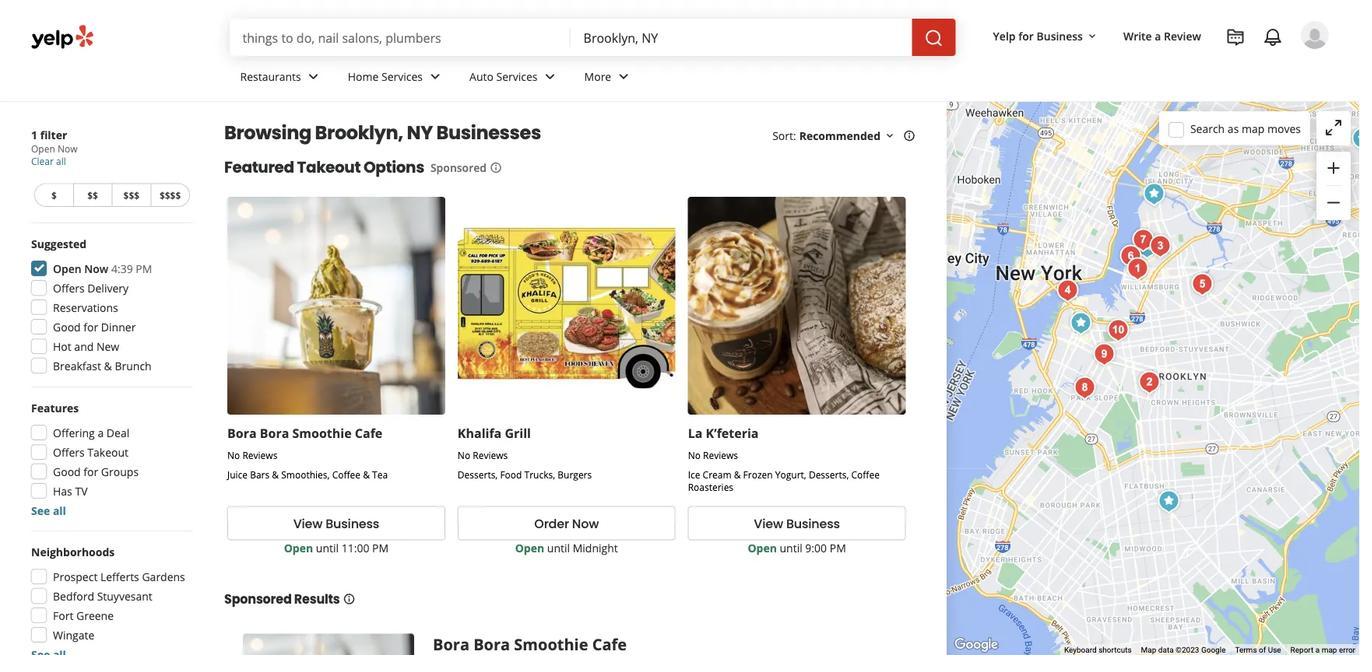 Task type: locate. For each thing, give the bounding box(es) containing it.
good up the has tv
[[53, 464, 81, 479]]

2 horizontal spatial reviews
[[703, 449, 738, 462]]

write
[[1124, 28, 1152, 43]]

no
[[227, 449, 240, 462], [458, 449, 470, 462], [688, 449, 701, 462]]

0 vertical spatial 16 info v2 image
[[490, 161, 502, 174]]

1 reviews from the left
[[242, 449, 278, 462]]

&
[[104, 359, 112, 373], [272, 468, 279, 481], [363, 468, 370, 481], [734, 468, 741, 481]]

3 no from the left
[[688, 449, 701, 462]]

group containing features
[[26, 400, 193, 519]]

view up open until 9:00 pm
[[754, 515, 783, 532]]

terms of use
[[1235, 646, 1281, 655]]

2 services from the left
[[496, 69, 538, 84]]

brunch
[[115, 359, 152, 373]]

none field up the home services "link"
[[243, 29, 559, 46]]

1 horizontal spatial pm
[[372, 541, 389, 556]]

1 horizontal spatial business
[[786, 515, 840, 532]]

1 vertical spatial smoothie
[[514, 634, 588, 655]]

1 horizontal spatial a
[[1155, 28, 1161, 43]]

1 view from the left
[[293, 515, 323, 532]]

24 chevron down v2 image right restaurants
[[304, 67, 323, 86]]

2 view from the left
[[754, 515, 783, 532]]

that
[[178, 231, 196, 244]]

1 offers from the top
[[53, 281, 85, 295]]

for for dinner
[[84, 320, 98, 334]]

0 horizontal spatial desserts,
[[458, 468, 498, 481]]

map for moves
[[1242, 121, 1265, 136]]

terms
[[1235, 646, 1257, 655]]

2 offers from the top
[[53, 445, 85, 460]]

bars
[[250, 468, 270, 481]]

reviews
[[242, 449, 278, 462], [473, 449, 508, 462], [703, 449, 738, 462]]

order
[[534, 515, 569, 532]]

filter
[[40, 127, 67, 142]]

view business up open until 11:00 pm
[[293, 515, 379, 532]]

2 24 chevron down v2 image from the left
[[426, 67, 445, 86]]

bora bora smoothie cafe no reviews juice bars & smoothies, coffee & tea
[[227, 425, 388, 481]]

2 horizontal spatial business
[[1037, 28, 1083, 43]]

all right clear
[[56, 155, 66, 168]]

pm for la k'feteria
[[830, 541, 846, 556]]

reviews inside la k'feteria no reviews ice cream & frozen yogurt, desserts, coffee roasteries
[[703, 449, 738, 462]]

coffee left tea
[[332, 468, 361, 481]]

find businesses that are open now tooltip
[[92, 222, 286, 253]]

no up juice
[[227, 449, 240, 462]]

view
[[293, 515, 323, 532], [754, 515, 783, 532]]

bora bora smoothie cafe
[[433, 634, 627, 655]]

antidote image
[[1115, 241, 1147, 272]]

open up sponsored results
[[284, 541, 313, 556]]

business up 9:00 at the right bottom of page
[[786, 515, 840, 532]]

24 chevron down v2 image inside restaurants link
[[304, 67, 323, 86]]

cafe mogador image
[[1128, 225, 1159, 256]]

pm right 11:00 at the bottom of the page
[[372, 541, 389, 556]]

0 horizontal spatial takeout
[[87, 445, 128, 460]]

business up 11:00 at the bottom of the page
[[326, 515, 379, 532]]

3 until from the left
[[780, 541, 803, 556]]

1 vertical spatial cafe
[[592, 634, 627, 655]]

services inside "link"
[[382, 69, 423, 84]]

for down offers takeout
[[84, 464, 98, 479]]

& right the cream
[[734, 468, 741, 481]]

more
[[584, 69, 611, 84]]

0 horizontal spatial 24 chevron down v2 image
[[304, 67, 323, 86]]

view business up open until 9:00 pm
[[754, 515, 840, 532]]

juliana's image
[[1052, 275, 1083, 306]]

wingate
[[53, 628, 94, 643]]

services right home
[[382, 69, 423, 84]]

projects image
[[1226, 28, 1245, 47]]

1 no from the left
[[227, 449, 240, 462]]

smoothie inside bora bora smoothie cafe no reviews juice bars & smoothies, coffee & tea
[[292, 425, 352, 442]]

shortcuts
[[1099, 646, 1132, 655]]

view business for reviews
[[754, 515, 840, 532]]

no inside khalifa grill no reviews desserts, food trucks, burgers
[[458, 449, 470, 462]]

1 vertical spatial bora bora smoothie cafe link
[[433, 634, 627, 655]]

now down filter
[[58, 142, 78, 155]]

lefferts
[[100, 570, 139, 584]]

24 chevron down v2 image
[[541, 67, 559, 86]]

0 horizontal spatial cafe
[[355, 425, 383, 442]]

1 desserts, from the left
[[458, 468, 498, 481]]

no inside la k'feteria no reviews ice cream & frozen yogurt, desserts, coffee roasteries
[[688, 449, 701, 462]]

a right write
[[1155, 28, 1161, 43]]

None search field
[[230, 19, 959, 56]]

3 reviews from the left
[[703, 449, 738, 462]]

khalifa grill link
[[458, 425, 531, 442]]

bedford
[[53, 589, 94, 604]]

0 horizontal spatial smoothie
[[292, 425, 352, 442]]

desserts, left food
[[458, 468, 498, 481]]

1 vertical spatial sponsored
[[224, 591, 292, 608]]

1 horizontal spatial map
[[1322, 646, 1337, 655]]

takeout down brooklyn,
[[297, 157, 361, 178]]

1 horizontal spatial services
[[496, 69, 538, 84]]

1 horizontal spatial sponsored
[[431, 160, 487, 175]]

1 horizontal spatial 24 chevron down v2 image
[[426, 67, 445, 86]]

now inside group
[[84, 261, 108, 276]]

a inside group
[[98, 426, 104, 440]]

bora bora smoothie cafe image
[[1066, 308, 1097, 339]]

24 chevron down v2 image inside more link
[[615, 67, 633, 86]]

1 horizontal spatial none field
[[584, 29, 900, 46]]

0 vertical spatial sponsored
[[431, 160, 487, 175]]

bora
[[227, 425, 257, 442], [260, 425, 289, 442], [433, 634, 470, 655], [474, 634, 510, 655]]

now for order
[[572, 515, 599, 532]]

a right report
[[1316, 646, 1320, 655]]

1 services from the left
[[382, 69, 423, 84]]

24 chevron down v2 image left auto
[[426, 67, 445, 86]]

2 horizontal spatial until
[[780, 541, 803, 556]]

no up ice
[[688, 449, 701, 462]]

1 horizontal spatial takeout
[[297, 157, 361, 178]]

3 24 chevron down v2 image from the left
[[615, 67, 633, 86]]

la
[[688, 425, 703, 442]]

0 horizontal spatial business
[[326, 515, 379, 532]]

1 vertical spatial good
[[53, 464, 81, 479]]

reservations
[[53, 300, 118, 315]]

starbucks image
[[1154, 486, 1185, 517]]

good for good for dinner
[[53, 320, 81, 334]]

& inside group
[[104, 359, 112, 373]]

no down khalifa
[[458, 449, 470, 462]]

for inside button
[[1019, 28, 1034, 43]]

frozen
[[743, 468, 773, 481]]

2 vertical spatial now
[[572, 515, 599, 532]]

cafe for bora bora smoothie cafe no reviews juice bars & smoothies, coffee & tea
[[355, 425, 383, 442]]

0 horizontal spatial map
[[1242, 121, 1265, 136]]

16 info v2 image
[[490, 161, 502, 174], [343, 593, 355, 606]]

reviews inside khalifa grill no reviews desserts, food trucks, burgers
[[473, 449, 508, 462]]

open until 9:00 pm
[[748, 541, 846, 556]]

16 info v2 image right results
[[343, 593, 355, 606]]

1 vertical spatial takeout
[[87, 445, 128, 460]]

see all
[[31, 503, 66, 518]]

view business link
[[227, 506, 445, 541], [688, 506, 906, 541]]

open down suggested
[[53, 261, 82, 276]]

map for error
[[1322, 646, 1337, 655]]

of
[[1259, 646, 1266, 655]]

24 chevron down v2 image right more
[[615, 67, 633, 86]]

a
[[1155, 28, 1161, 43], [98, 426, 104, 440], [1316, 646, 1320, 655]]

coffee inside la k'feteria no reviews ice cream & frozen yogurt, desserts, coffee roasteries
[[851, 468, 880, 481]]

1 horizontal spatial view
[[754, 515, 783, 532]]

zoom out image
[[1324, 193, 1343, 212]]

cafe inside bora bora smoothie cafe no reviews juice bars & smoothies, coffee & tea
[[355, 425, 383, 442]]

2 desserts, from the left
[[809, 468, 849, 481]]

map
[[1242, 121, 1265, 136], [1322, 646, 1337, 655]]

data
[[1158, 646, 1174, 655]]

none field near
[[584, 29, 900, 46]]

now
[[241, 231, 260, 244]]

24 chevron down v2 image
[[304, 67, 323, 86], [426, 67, 445, 86], [615, 67, 633, 86]]

1 view business link from the left
[[227, 506, 445, 541]]

1 vertical spatial all
[[53, 503, 66, 518]]

1 vertical spatial 16 info v2 image
[[343, 593, 355, 606]]

now up offers delivery
[[84, 261, 108, 276]]

1 good from the top
[[53, 320, 81, 334]]

1 horizontal spatial coffee
[[851, 468, 880, 481]]

offering a deal
[[53, 426, 129, 440]]

1 24 chevron down v2 image from the left
[[304, 67, 323, 86]]

stnd coffee image
[[1139, 179, 1170, 210]]

24 chevron down v2 image inside the home services "link"
[[426, 67, 445, 86]]

offers down "offering"
[[53, 445, 85, 460]]

a for write
[[1155, 28, 1161, 43]]

0 vertical spatial all
[[56, 155, 66, 168]]

for for business
[[1019, 28, 1034, 43]]

0 horizontal spatial now
[[58, 142, 78, 155]]

16 chevron down v2 image
[[884, 130, 896, 142]]

16 info v2 image down businesses
[[490, 161, 502, 174]]

open inside group
[[53, 261, 82, 276]]

reviews for view
[[703, 449, 738, 462]]

burgers
[[558, 468, 592, 481]]

report
[[1291, 646, 1314, 655]]

0 horizontal spatial coffee
[[332, 468, 361, 481]]

takeout for featured
[[297, 157, 361, 178]]

until
[[316, 541, 339, 556], [547, 541, 570, 556], [780, 541, 803, 556]]

results
[[294, 591, 340, 608]]

1 horizontal spatial now
[[84, 261, 108, 276]]

None field
[[243, 29, 559, 46], [584, 29, 900, 46]]

2 horizontal spatial now
[[572, 515, 599, 532]]

cafe for bora bora smoothie cafe
[[592, 634, 627, 655]]

16 chevron down v2 image
[[1086, 30, 1099, 43]]

2 view business link from the left
[[688, 506, 906, 541]]

pm right 4:39 on the top
[[136, 261, 152, 276]]

a inside write a review link
[[1155, 28, 1161, 43]]

0 horizontal spatial view business
[[293, 515, 379, 532]]

home
[[348, 69, 379, 84]]

good up the hot
[[53, 320, 81, 334]]

1 horizontal spatial 16 info v2 image
[[490, 161, 502, 174]]

reviews down khalifa grill link
[[473, 449, 508, 462]]

trucks,
[[524, 468, 555, 481]]

1 vertical spatial for
[[84, 320, 98, 334]]

open down order
[[515, 541, 544, 556]]

recommended
[[799, 128, 881, 143]]

moves
[[1268, 121, 1301, 136]]

2 horizontal spatial 24 chevron down v2 image
[[615, 67, 633, 86]]

hot and new
[[53, 339, 119, 354]]

services for home services
[[382, 69, 423, 84]]

0 vertical spatial map
[[1242, 121, 1265, 136]]

©2023
[[1176, 646, 1199, 655]]

1 vertical spatial map
[[1322, 646, 1337, 655]]

breakfast
[[53, 359, 101, 373]]

view up open until 11:00 pm
[[293, 515, 323, 532]]

2 good from the top
[[53, 464, 81, 479]]

1 horizontal spatial until
[[547, 541, 570, 556]]

group
[[1317, 152, 1351, 220], [26, 222, 286, 378], [26, 400, 193, 519], [26, 544, 193, 656]]

sponsored for sponsored results
[[224, 591, 292, 608]]

business for la k'feteria
[[786, 515, 840, 532]]

featured takeout options
[[224, 157, 424, 178]]

smoothie
[[292, 425, 352, 442], [514, 634, 588, 655]]

1 coffee from the left
[[332, 468, 361, 481]]

services left 24 chevron down v2 image
[[496, 69, 538, 84]]

0 horizontal spatial view
[[293, 515, 323, 532]]

until down order
[[547, 541, 570, 556]]

1 horizontal spatial reviews
[[473, 449, 508, 462]]

1 horizontal spatial desserts,
[[809, 468, 849, 481]]

reviews up the cream
[[703, 449, 738, 462]]

0 vertical spatial good
[[53, 320, 81, 334]]

good for dinner
[[53, 320, 136, 334]]

$ button
[[34, 183, 73, 207]]

2 until from the left
[[547, 541, 570, 556]]

no for order now
[[458, 449, 470, 462]]

24 chevron down v2 image for home services
[[426, 67, 445, 86]]

find businesses that are open now
[[104, 231, 260, 244]]

2 vertical spatial a
[[1316, 646, 1320, 655]]

for up hot and new
[[84, 320, 98, 334]]

0 vertical spatial takeout
[[297, 157, 361, 178]]

and
[[74, 339, 94, 354]]

view business link up open until 9:00 pm
[[688, 506, 906, 541]]

sponsored down businesses
[[431, 160, 487, 175]]

sponsored for sponsored
[[431, 160, 487, 175]]

2 horizontal spatial no
[[688, 449, 701, 462]]

mateo r. image
[[1301, 21, 1329, 49]]

map right as at the top right of the page
[[1242, 121, 1265, 136]]

0 vertical spatial smoothie
[[292, 425, 352, 442]]

imani image
[[1103, 315, 1134, 346]]

2 horizontal spatial pm
[[830, 541, 846, 556]]

0 horizontal spatial sponsored
[[224, 591, 292, 608]]

chela park slope image
[[1069, 373, 1101, 404]]

see all button
[[31, 503, 66, 518]]

2 coffee from the left
[[851, 468, 880, 481]]

1 vertical spatial now
[[84, 261, 108, 276]]

good
[[53, 320, 81, 334], [53, 464, 81, 479]]

reviews up 'bars'
[[242, 449, 278, 462]]

open until midnight
[[515, 541, 618, 556]]

for right yelp
[[1019, 28, 1034, 43]]

offers up reservations
[[53, 281, 85, 295]]

offers takeout
[[53, 445, 128, 460]]

& down new
[[104, 359, 112, 373]]

0 horizontal spatial until
[[316, 541, 339, 556]]

0 horizontal spatial reviews
[[242, 449, 278, 462]]

business inside button
[[1037, 28, 1083, 43]]

0 horizontal spatial pm
[[136, 261, 152, 276]]

sponsored results
[[224, 591, 340, 608]]

1 horizontal spatial smoothie
[[514, 634, 588, 655]]

find
[[104, 231, 123, 244]]

0 horizontal spatial services
[[382, 69, 423, 84]]

1 until from the left
[[316, 541, 339, 556]]

& right 'bars'
[[272, 468, 279, 481]]

1 view business from the left
[[293, 515, 379, 532]]

1 horizontal spatial bora bora smoothie cafe link
[[433, 634, 627, 655]]

0 horizontal spatial no
[[227, 449, 240, 462]]

clear all link
[[31, 155, 66, 168]]

2 vertical spatial for
[[84, 464, 98, 479]]

sort:
[[773, 128, 796, 143]]

$$$$ button
[[150, 183, 190, 207]]

suggested
[[31, 236, 87, 251]]

none field up "business categories" element
[[584, 29, 900, 46]]

0 vertical spatial now
[[58, 142, 78, 155]]

google
[[1201, 646, 1226, 655]]

pm right 9:00 at the right bottom of page
[[830, 541, 846, 556]]

1 horizontal spatial view business link
[[688, 506, 906, 541]]

2 no from the left
[[458, 449, 470, 462]]

map region
[[844, 70, 1360, 656]]

map left error
[[1322, 646, 1337, 655]]

until left 11:00 at the bottom of the page
[[316, 541, 339, 556]]

pm
[[136, 261, 152, 276], [372, 541, 389, 556], [830, 541, 846, 556]]

0 horizontal spatial view business link
[[227, 506, 445, 541]]

2 horizontal spatial a
[[1316, 646, 1320, 655]]

stuyvesant
[[97, 589, 152, 604]]

offers
[[53, 281, 85, 295], [53, 445, 85, 460]]

0 horizontal spatial a
[[98, 426, 104, 440]]

businesses
[[436, 120, 541, 146]]

0 horizontal spatial 16 info v2 image
[[343, 593, 355, 606]]

open
[[31, 142, 55, 155], [53, 261, 82, 276], [284, 541, 313, 556], [515, 541, 544, 556], [748, 541, 777, 556]]

0 vertical spatial a
[[1155, 28, 1161, 43]]

has tv
[[53, 484, 88, 499]]

2 none field from the left
[[584, 29, 900, 46]]

report a map error
[[1291, 646, 1356, 655]]

delivery
[[87, 281, 129, 295]]

group containing suggested
[[26, 222, 286, 378]]

coffee inside bora bora smoothie cafe no reviews juice bars & smoothies, coffee & tea
[[332, 468, 361, 481]]

0 vertical spatial offers
[[53, 281, 85, 295]]

takeout down deal
[[87, 445, 128, 460]]

1 none field from the left
[[243, 29, 559, 46]]

roasteries
[[688, 481, 734, 494]]

2 view business from the left
[[754, 515, 840, 532]]

view business link up open until 11:00 pm
[[227, 506, 445, 541]]

desserts, right yogurt,
[[809, 468, 849, 481]]

1 vertical spatial a
[[98, 426, 104, 440]]

see
[[31, 503, 50, 518]]

1 horizontal spatial view business
[[754, 515, 840, 532]]

tea
[[372, 468, 388, 481]]

1 horizontal spatial cafe
[[592, 634, 627, 655]]

business left 16 chevron down v2 image
[[1037, 28, 1083, 43]]

breakfast & brunch
[[53, 359, 152, 373]]

none field find
[[243, 29, 559, 46]]

open down 1
[[31, 142, 55, 155]]

pm for bora bora smoothie cafe
[[372, 541, 389, 556]]

all right see
[[53, 503, 66, 518]]

0 vertical spatial cafe
[[355, 425, 383, 442]]

all
[[56, 155, 66, 168], [53, 503, 66, 518]]

view business link for cafe
[[227, 506, 445, 541]]

business
[[1037, 28, 1083, 43], [326, 515, 379, 532], [786, 515, 840, 532]]

0 vertical spatial for
[[1019, 28, 1034, 43]]

peter luger image
[[1122, 253, 1154, 285]]

tv
[[75, 484, 88, 499]]

takeout
[[297, 157, 361, 178], [87, 445, 128, 460]]

sponsored left results
[[224, 591, 292, 608]]

keyboard shortcuts button
[[1064, 645, 1132, 656]]

open for la k'feteria
[[748, 541, 777, 556]]

yelp for business button
[[987, 22, 1105, 50]]

sponsored
[[431, 160, 487, 175], [224, 591, 292, 608]]

now up midnight
[[572, 515, 599, 532]]

open left 9:00 at the right bottom of page
[[748, 541, 777, 556]]

1 vertical spatial offers
[[53, 445, 85, 460]]

until left 9:00 at the right bottom of page
[[780, 541, 803, 556]]

2 reviews from the left
[[473, 449, 508, 462]]

0 horizontal spatial none field
[[243, 29, 559, 46]]

all inside 1 filter open now clear all
[[56, 155, 66, 168]]

a left deal
[[98, 426, 104, 440]]

zoom in image
[[1324, 159, 1343, 177]]

1 horizontal spatial no
[[458, 449, 470, 462]]

grill
[[505, 425, 531, 442]]

0 horizontal spatial bora bora smoothie cafe link
[[227, 425, 383, 442]]

coffee right yogurt,
[[851, 468, 880, 481]]



Task type: describe. For each thing, give the bounding box(es) containing it.
good for good for groups
[[53, 464, 81, 479]]

& left tea
[[363, 468, 370, 481]]

home services link
[[335, 56, 457, 101]]

gardens
[[142, 570, 185, 584]]

coffee for la k'feteria
[[851, 468, 880, 481]]

write a review
[[1124, 28, 1201, 43]]

desserts, inside khalifa grill no reviews desserts, food trucks, burgers
[[458, 468, 498, 481]]

pm inside group
[[136, 261, 152, 276]]

16 info v2 image
[[903, 129, 916, 142]]

offers delivery
[[53, 281, 129, 295]]

keyboard
[[1064, 646, 1097, 655]]

notifications image
[[1264, 28, 1282, 47]]

9:00
[[805, 541, 827, 556]]

for for groups
[[84, 464, 98, 479]]

ny
[[407, 120, 433, 146]]

business for bora bora smoothie cafe
[[326, 515, 379, 532]]

khalifa grill no reviews desserts, food trucks, burgers
[[458, 425, 592, 481]]

now for open
[[84, 261, 108, 276]]

now inside 1 filter open now clear all
[[58, 142, 78, 155]]

all inside group
[[53, 503, 66, 518]]

reviews inside bora bora smoothie cafe no reviews juice bars & smoothies, coffee & tea
[[242, 449, 278, 462]]

$$ button
[[73, 183, 112, 207]]

no inside bora bora smoothie cafe no reviews juice bars & smoothies, coffee & tea
[[227, 449, 240, 462]]

Find text field
[[243, 29, 559, 46]]

prospect
[[53, 570, 98, 584]]

barboncino pizza & bar image
[[1134, 367, 1165, 398]]

smoothie for bora bora smoothie cafe no reviews juice bars & smoothies, coffee & tea
[[292, 425, 352, 442]]

fort
[[53, 609, 73, 623]]

view business link for reviews
[[688, 506, 906, 541]]

& inside la k'feteria no reviews ice cream & frozen yogurt, desserts, coffee roasteries
[[734, 468, 741, 481]]

la k'feteria image
[[1347, 123, 1360, 155]]

lilia image
[[1145, 231, 1176, 262]]

midnight
[[573, 541, 618, 556]]

good for groups
[[53, 464, 139, 479]]

$$
[[87, 189, 98, 202]]

Near text field
[[584, 29, 900, 46]]

smoothies,
[[281, 468, 330, 481]]

more link
[[572, 56, 646, 101]]

hot
[[53, 339, 71, 354]]

group containing neighborhoods
[[26, 544, 193, 656]]

dinner
[[101, 320, 136, 334]]

a for report
[[1316, 646, 1320, 655]]

la k'feteria link
[[688, 425, 759, 442]]

auto services
[[470, 69, 538, 84]]

no for view business
[[688, 449, 701, 462]]

k'feteria
[[706, 425, 759, 442]]

terms of use link
[[1235, 646, 1281, 655]]

0 vertical spatial bora bora smoothie cafe link
[[227, 425, 383, 442]]

offering
[[53, 426, 95, 440]]

offers for offers takeout
[[53, 445, 85, 460]]

open
[[216, 231, 239, 244]]

smoothie for bora bora smoothie cafe
[[514, 634, 588, 655]]

deal
[[107, 426, 129, 440]]

open for khalifa grill
[[515, 541, 544, 556]]

khalifa grill image
[[1132, 232, 1163, 263]]

view for cafe
[[293, 515, 323, 532]]

desserts, inside la k'feteria no reviews ice cream & frozen yogurt, desserts, coffee roasteries
[[809, 468, 849, 481]]

groups
[[101, 464, 139, 479]]

view for reviews
[[754, 515, 783, 532]]

view business for cafe
[[293, 515, 379, 532]]

expand map image
[[1324, 118, 1343, 137]]

a for offering
[[98, 426, 104, 440]]

until for bora
[[316, 541, 339, 556]]

open now 4:39 pm
[[53, 261, 152, 276]]

$$$$
[[160, 189, 181, 202]]

search
[[1190, 121, 1225, 136]]

yelp
[[993, 28, 1016, 43]]

11:00
[[342, 541, 369, 556]]

browsing
[[224, 120, 311, 146]]

$
[[51, 189, 57, 202]]

$$$
[[123, 189, 139, 202]]

restaurants link
[[228, 56, 335, 101]]

keyboard shortcuts
[[1064, 646, 1132, 655]]

until for k'feteria
[[780, 541, 803, 556]]

google image
[[951, 635, 1002, 656]]

open for bora bora smoothie cafe
[[284, 541, 313, 556]]

new
[[97, 339, 119, 354]]

open inside 1 filter open now clear all
[[31, 142, 55, 155]]

open until 11:00 pm
[[284, 541, 389, 556]]

services for auto services
[[496, 69, 538, 84]]

yogurt,
[[775, 468, 806, 481]]

offers for offers delivery
[[53, 281, 85, 295]]

brooklyn,
[[315, 120, 403, 146]]

map data ©2023 google
[[1141, 646, 1226, 655]]

are
[[199, 231, 213, 244]]

error
[[1339, 646, 1356, 655]]

takeout for offers
[[87, 445, 128, 460]]

yelp for business
[[993, 28, 1083, 43]]

business categories element
[[228, 56, 1329, 101]]

roberta's image
[[1187, 269, 1218, 300]]

fort greene
[[53, 609, 114, 623]]

coffee for bora bora smoothie cafe
[[332, 468, 361, 481]]

1
[[31, 127, 37, 142]]

5ive spice image
[[1089, 339, 1120, 370]]

prospect lefferts gardens
[[53, 570, 185, 584]]

reviews for order
[[473, 449, 508, 462]]

user actions element
[[981, 19, 1351, 115]]

ice
[[688, 468, 700, 481]]

until for grill
[[547, 541, 570, 556]]

$$$ button
[[112, 183, 150, 207]]

khalifa
[[458, 425, 502, 442]]

options
[[364, 157, 424, 178]]

featured
[[224, 157, 294, 178]]

businesses
[[126, 231, 175, 244]]

map
[[1141, 646, 1157, 655]]

juice
[[227, 468, 248, 481]]

home services
[[348, 69, 423, 84]]

clear
[[31, 155, 54, 168]]

24 chevron down v2 image for more
[[615, 67, 633, 86]]

order now
[[534, 515, 599, 532]]

24 chevron down v2 image for restaurants
[[304, 67, 323, 86]]

review
[[1164, 28, 1201, 43]]

search image
[[925, 29, 943, 48]]

search as map moves
[[1190, 121, 1301, 136]]

bedford stuyvesant
[[53, 589, 152, 604]]

browsing brooklyn, ny businesses
[[224, 120, 541, 146]]



Task type: vqa. For each thing, say whether or not it's contained in the screenshot.
the Open Now
no



